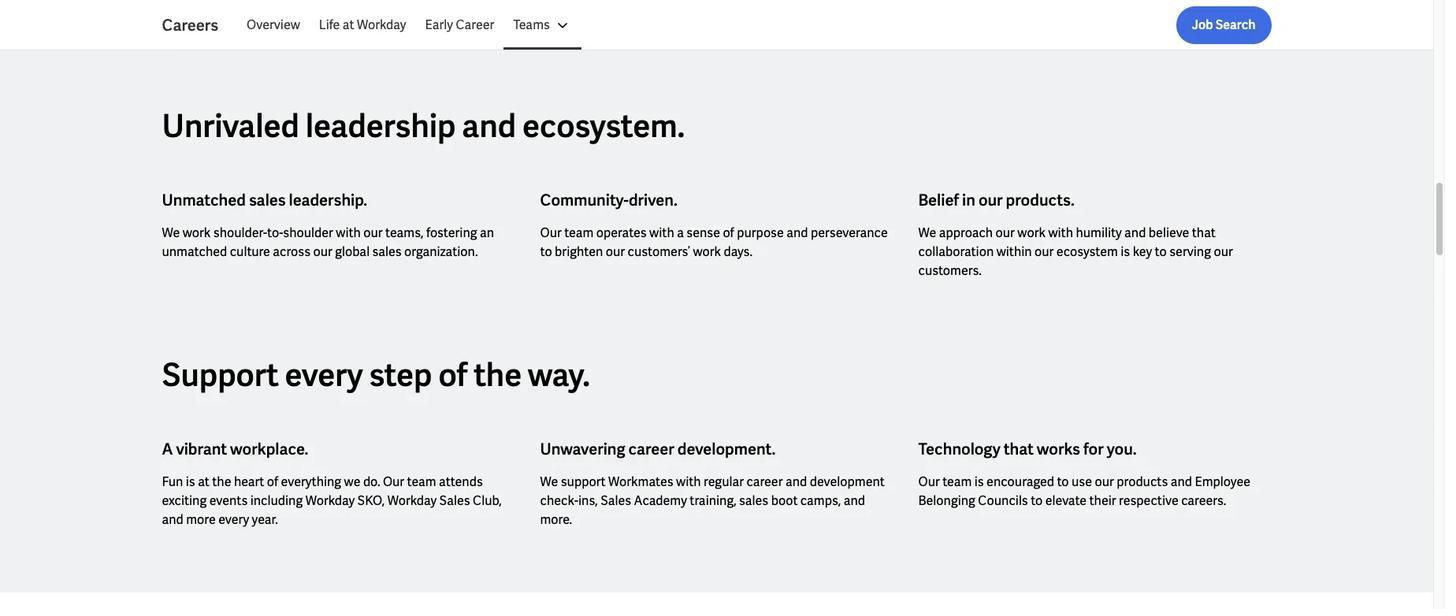 Task type: vqa. For each thing, say whether or not it's contained in the screenshot.
WATCH VIDEO
no



Task type: locate. For each thing, give the bounding box(es) containing it.
2 fortune from the left
[[388, 11, 444, 31]]

0 horizontal spatial the
[[212, 474, 231, 491]]

purpose
[[737, 225, 784, 241]]

our inside the our team operates with a sense of purpose and perseverance to brighten our customers' work days.
[[540, 225, 562, 241]]

0 horizontal spatial work
[[183, 225, 211, 241]]

2 horizontal spatial sales
[[740, 493, 769, 510]]

our up brighten
[[540, 225, 562, 241]]

1 horizontal spatial use
[[1072, 474, 1093, 491]]

the
[[474, 355, 522, 396], [212, 474, 231, 491]]

job
[[1193, 17, 1214, 33]]

our
[[540, 225, 562, 241], [383, 474, 405, 491], [919, 474, 940, 491]]

1 horizontal spatial our
[[540, 225, 562, 241]]

and inside the fun is at the heart of everything we do. our team attends exciting events including workday sko, workday sales club, and more every year.
[[162, 512, 184, 528]]

0 horizontal spatial sales
[[249, 190, 286, 211]]

early
[[425, 17, 453, 33]]

support every step of the way.
[[162, 355, 590, 396]]

1 vertical spatial that
[[1004, 439, 1034, 460]]

0 vertical spatial every
[[285, 355, 363, 396]]

1 horizontal spatial we
[[540, 474, 558, 491]]

our inside our team is encouraged to use our products and employee belonging councils to elevate their respective careers.
[[919, 474, 940, 491]]

our right in
[[979, 190, 1003, 211]]

we
[[162, 225, 180, 241], [919, 225, 937, 241], [540, 474, 558, 491]]

of
[[162, 11, 176, 31], [723, 225, 735, 241], [439, 355, 468, 396], [267, 474, 278, 491]]

career
[[629, 439, 675, 460], [747, 474, 783, 491]]

step
[[369, 355, 432, 396]]

camps,
[[801, 493, 841, 510]]

with up ecosystem
[[1049, 225, 1074, 241]]

0 horizontal spatial is
[[186, 474, 195, 491]]

fortune right 50
[[388, 11, 444, 31]]

1 vertical spatial use
[[1072, 474, 1093, 491]]

1 fortune from the left
[[179, 11, 235, 31]]

sales left boot
[[740, 493, 769, 510]]

operates
[[596, 225, 647, 241]]

50
[[367, 11, 385, 31]]

1 horizontal spatial sales
[[372, 244, 402, 260]]

way.
[[528, 355, 590, 396]]

including
[[250, 493, 303, 510]]

1 horizontal spatial every
[[285, 355, 363, 396]]

with left a
[[650, 225, 675, 241]]

team inside the fun is at the heart of everything we do. our team attends exciting events including workday sko, workday sales club, and more every year.
[[407, 474, 436, 491]]

ins,
[[579, 493, 598, 510]]

fun is at the heart of everything we do. our team attends exciting events including workday sko, workday sales club, and more every year.
[[162, 474, 502, 528]]

events
[[209, 493, 248, 510]]

belief in our products.
[[919, 190, 1075, 211]]

is
[[1121, 244, 1131, 260], [186, 474, 195, 491], [975, 474, 984, 491]]

every inside the fun is at the heart of everything we do. our team attends exciting events including workday sko, workday sales club, and more every year.
[[218, 512, 249, 528]]

community-driven.
[[540, 190, 678, 211]]

1 horizontal spatial work
[[693, 244, 721, 260]]

0 horizontal spatial at
[[198, 474, 210, 491]]

shoulder-
[[213, 225, 267, 241]]

0 vertical spatial at
[[343, 17, 354, 33]]

every left step at bottom
[[285, 355, 363, 396]]

and inside the our team operates with a sense of purpose and perseverance to brighten our customers' work days.
[[787, 225, 808, 241]]

work up "within" in the top right of the page
[[1018, 225, 1046, 241]]

workplace.
[[230, 439, 309, 460]]

to-
[[267, 225, 283, 241]]

1 horizontal spatial the
[[474, 355, 522, 396]]

1 horizontal spatial at
[[343, 17, 354, 33]]

our team operates with a sense of purpose and perseverance to brighten our customers' work days.
[[540, 225, 888, 260]]

leadership.
[[289, 190, 367, 211]]

team for technology
[[943, 474, 972, 491]]

that up encouraged
[[1004, 439, 1034, 460]]

sko,
[[358, 493, 385, 510]]

the left 'way.'
[[474, 355, 522, 396]]

team up brighten
[[565, 225, 594, 241]]

1 horizontal spatial team
[[565, 225, 594, 241]]

unmatched
[[162, 244, 227, 260]]

1 sales from the left
[[440, 493, 470, 510]]

we inside we support workmates with regular career and development check-ins, sales academy training, sales boot camps, and more.
[[540, 474, 558, 491]]

of fortune 500 and 70%+ top 50 fortune 500 companies use workday.
[[162, 11, 651, 31]]

fortune
[[179, 11, 235, 31], [388, 11, 444, 31]]

menu
[[237, 6, 582, 44]]

to right key
[[1155, 244, 1167, 260]]

that
[[1193, 225, 1216, 241], [1004, 439, 1034, 460]]

work inside we work shoulder-to-shoulder with our teams, fostering an unmatched culture across our global sales organization.
[[183, 225, 211, 241]]

0 vertical spatial use
[[558, 11, 584, 31]]

2 horizontal spatial our
[[919, 474, 940, 491]]

employee
[[1195, 474, 1251, 491]]

1 vertical spatial every
[[218, 512, 249, 528]]

our down the operates
[[606, 244, 625, 260]]

with inside we work shoulder-to-shoulder with our teams, fostering an unmatched culture across our global sales organization.
[[336, 225, 361, 241]]

use up elevate on the right bottom of page
[[1072, 474, 1093, 491]]

with
[[336, 225, 361, 241], [650, 225, 675, 241], [1049, 225, 1074, 241], [676, 474, 701, 491]]

community-
[[540, 190, 629, 211]]

products.
[[1006, 190, 1075, 211]]

is up councils
[[975, 474, 984, 491]]

to up elevate on the right bottom of page
[[1057, 474, 1069, 491]]

our right do.
[[383, 474, 405, 491]]

search
[[1216, 17, 1256, 33]]

1 vertical spatial the
[[212, 474, 231, 491]]

approach
[[939, 225, 993, 241]]

at right life
[[343, 17, 354, 33]]

our
[[979, 190, 1003, 211], [364, 225, 383, 241], [996, 225, 1015, 241], [313, 244, 333, 260], [606, 244, 625, 260], [1035, 244, 1054, 260], [1214, 244, 1234, 260], [1095, 474, 1115, 491]]

0 horizontal spatial sales
[[440, 493, 470, 510]]

1 horizontal spatial that
[[1193, 225, 1216, 241]]

we support workmates with regular career and development check-ins, sales academy training, sales boot camps, and more.
[[540, 474, 885, 528]]

1 horizontal spatial fortune
[[388, 11, 444, 31]]

every down events
[[218, 512, 249, 528]]

do.
[[363, 474, 380, 491]]

0 horizontal spatial team
[[407, 474, 436, 491]]

career
[[456, 17, 495, 33]]

sales down teams,
[[372, 244, 402, 260]]

sales inside the fun is at the heart of everything we do. our team attends exciting events including workday sko, workday sales club, and more every year.
[[440, 493, 470, 510]]

our up 'their'
[[1095, 474, 1115, 491]]

with up global
[[336, 225, 361, 241]]

of inside the our team operates with a sense of purpose and perseverance to brighten our customers' work days.
[[723, 225, 735, 241]]

within
[[997, 244, 1032, 260]]

we up unmatched
[[162, 225, 180, 241]]

1 horizontal spatial 500
[[447, 11, 473, 31]]

1 vertical spatial career
[[747, 474, 783, 491]]

teams
[[513, 17, 550, 33]]

unrivaled leadership and ecosystem.
[[162, 106, 685, 147]]

with up training, on the bottom of the page
[[676, 474, 701, 491]]

to left brighten
[[540, 244, 552, 260]]

that up serving on the top of page
[[1193, 225, 1216, 241]]

the up events
[[212, 474, 231, 491]]

career up workmates
[[629, 439, 675, 460]]

1 horizontal spatial sales
[[601, 493, 632, 510]]

we inside we approach our work with humility and believe that collaboration within our ecosystem is key to serving our customers.
[[919, 225, 937, 241]]

2 sales from the left
[[601, 493, 632, 510]]

sales down attends
[[440, 493, 470, 510]]

driven.
[[629, 190, 678, 211]]

customers.
[[919, 263, 982, 279]]

sales
[[440, 493, 470, 510], [601, 493, 632, 510]]

with inside the our team operates with a sense of purpose and perseverance to brighten our customers' work days.
[[650, 225, 675, 241]]

check-
[[540, 493, 579, 510]]

0 horizontal spatial 500
[[238, 11, 264, 31]]

0 vertical spatial that
[[1193, 225, 1216, 241]]

to down encouraged
[[1031, 493, 1043, 510]]

sales right ins,
[[601, 493, 632, 510]]

we up collaboration
[[919, 225, 937, 241]]

0 horizontal spatial career
[[629, 439, 675, 460]]

support
[[561, 474, 606, 491]]

work up unmatched
[[183, 225, 211, 241]]

life at workday
[[319, 17, 406, 33]]

workday inside life at workday link
[[357, 17, 406, 33]]

team up belonging
[[943, 474, 972, 491]]

overview
[[247, 17, 300, 33]]

every
[[285, 355, 363, 396], [218, 512, 249, 528]]

team inside the our team operates with a sense of purpose and perseverance to brighten our customers' work days.
[[565, 225, 594, 241]]

we up check-
[[540, 474, 558, 491]]

our up global
[[364, 225, 383, 241]]

0 horizontal spatial every
[[218, 512, 249, 528]]

sales up to-
[[249, 190, 286, 211]]

work inside we approach our work with humility and believe that collaboration within our ecosystem is key to serving our customers.
[[1018, 225, 1046, 241]]

is right fun
[[186, 474, 195, 491]]

1 horizontal spatial is
[[975, 474, 984, 491]]

2 horizontal spatial we
[[919, 225, 937, 241]]

workday.
[[587, 11, 651, 31]]

is left key
[[1121, 244, 1131, 260]]

2 horizontal spatial team
[[943, 474, 972, 491]]

to
[[540, 244, 552, 260], [1155, 244, 1167, 260], [1057, 474, 1069, 491], [1031, 493, 1043, 510]]

our for community-driven.
[[540, 225, 562, 241]]

team left attends
[[407, 474, 436, 491]]

ecosystem.
[[523, 106, 685, 147]]

2 vertical spatial sales
[[740, 493, 769, 510]]

team inside our team is encouraged to use our products and employee belonging councils to elevate their respective careers.
[[943, 474, 972, 491]]

and inside we approach our work with humility and believe that collaboration within our ecosystem is key to serving our customers.
[[1125, 225, 1147, 241]]

work down sense
[[693, 244, 721, 260]]

to inside the our team operates with a sense of purpose and perseverance to brighten our customers' work days.
[[540, 244, 552, 260]]

we for unmatched sales leadership.
[[162, 225, 180, 241]]

development
[[810, 474, 885, 491]]

days.
[[724, 244, 753, 260]]

our inside the fun is at the heart of everything we do. our team attends exciting events including workday sko, workday sales club, and more every year.
[[383, 474, 405, 491]]

1 vertical spatial at
[[198, 474, 210, 491]]

humility
[[1076, 225, 1122, 241]]

use
[[558, 11, 584, 31], [1072, 474, 1093, 491]]

unwavering
[[540, 439, 626, 460]]

1 horizontal spatial career
[[747, 474, 783, 491]]

2 horizontal spatial is
[[1121, 244, 1131, 260]]

sales
[[249, 190, 286, 211], [372, 244, 402, 260], [740, 493, 769, 510]]

technology
[[919, 439, 1001, 460]]

boot
[[771, 493, 798, 510]]

career up boot
[[747, 474, 783, 491]]

fortune left overview
[[179, 11, 235, 31]]

0 horizontal spatial fortune
[[179, 11, 235, 31]]

our up belonging
[[919, 474, 940, 491]]

careers link
[[162, 14, 237, 36]]

0 horizontal spatial our
[[383, 474, 405, 491]]

we inside we work shoulder-to-shoulder with our teams, fostering an unmatched culture across our global sales organization.
[[162, 225, 180, 241]]

at up exciting
[[198, 474, 210, 491]]

0 horizontal spatial we
[[162, 225, 180, 241]]

1 vertical spatial sales
[[372, 244, 402, 260]]

our inside the our team operates with a sense of purpose and perseverance to brighten our customers' work days.
[[606, 244, 625, 260]]

use right teams
[[558, 11, 584, 31]]

workday
[[357, 17, 406, 33], [306, 493, 355, 510], [388, 493, 437, 510]]

unwavering career development.
[[540, 439, 776, 460]]

teams button
[[504, 6, 582, 44]]

a
[[677, 225, 684, 241]]

2 horizontal spatial work
[[1018, 225, 1046, 241]]

list
[[237, 6, 1272, 44]]

sales inside we support workmates with regular career and development check-ins, sales academy training, sales boot camps, and more.
[[740, 493, 769, 510]]



Task type: describe. For each thing, give the bounding box(es) containing it.
respective
[[1119, 493, 1179, 510]]

teams,
[[386, 225, 424, 241]]

is inside our team is encouraged to use our products and employee belonging councils to elevate their respective careers.
[[975, 474, 984, 491]]

training,
[[690, 493, 737, 510]]

2 500 from the left
[[447, 11, 473, 31]]

our right serving on the top of page
[[1214, 244, 1234, 260]]

councils
[[979, 493, 1029, 510]]

their
[[1090, 493, 1117, 510]]

more
[[186, 512, 216, 528]]

job search link
[[1177, 6, 1272, 44]]

fostering
[[426, 225, 477, 241]]

culture
[[230, 244, 270, 260]]

perseverance
[[811, 225, 888, 241]]

career inside we support workmates with regular career and development check-ins, sales academy training, sales boot camps, and more.
[[747, 474, 783, 491]]

attends
[[439, 474, 483, 491]]

exciting
[[162, 493, 207, 510]]

our for technology that works for you.
[[919, 474, 940, 491]]

0 vertical spatial sales
[[249, 190, 286, 211]]

list containing overview
[[237, 6, 1272, 44]]

we for belief in our products.
[[919, 225, 937, 241]]

companies
[[477, 11, 555, 31]]

careers
[[162, 15, 218, 35]]

we work shoulder-to-shoulder with our teams, fostering an unmatched culture across our global sales organization.
[[162, 225, 494, 260]]

we
[[344, 474, 361, 491]]

vibrant
[[176, 439, 227, 460]]

brighten
[[555, 244, 603, 260]]

an
[[480, 225, 494, 241]]

unrivaled
[[162, 106, 299, 147]]

1 500 from the left
[[238, 11, 264, 31]]

of inside the fun is at the heart of everything we do. our team attends exciting events including workday sko, workday sales club, and more every year.
[[267, 474, 278, 491]]

for
[[1084, 439, 1104, 460]]

our up "within" in the top right of the page
[[996, 225, 1015, 241]]

works
[[1037, 439, 1081, 460]]

products
[[1117, 474, 1168, 491]]

overview link
[[237, 6, 310, 44]]

use inside our team is encouraged to use our products and employee belonging councils to elevate their respective careers.
[[1072, 474, 1093, 491]]

organization.
[[404, 244, 478, 260]]

is inside we approach our work with humility and believe that collaboration within our ecosystem is key to serving our customers.
[[1121, 244, 1131, 260]]

and inside our team is encouraged to use our products and employee belonging councils to elevate their respective careers.
[[1171, 474, 1193, 491]]

ecosystem
[[1057, 244, 1119, 260]]

menu containing overview
[[237, 6, 582, 44]]

believe
[[1149, 225, 1190, 241]]

team for community-
[[565, 225, 594, 241]]

development.
[[678, 439, 776, 460]]

0 vertical spatial the
[[474, 355, 522, 396]]

collaboration
[[919, 244, 994, 260]]

at inside the fun is at the heart of everything we do. our team attends exciting events including workday sko, workday sales club, and more every year.
[[198, 474, 210, 491]]

life
[[319, 17, 340, 33]]

global
[[335, 244, 370, 260]]

with inside we support workmates with regular career and development check-ins, sales academy training, sales boot camps, and more.
[[676, 474, 701, 491]]

fun
[[162, 474, 183, 491]]

technology that works for you.
[[919, 439, 1137, 460]]

70%+
[[298, 11, 337, 31]]

serving
[[1170, 244, 1212, 260]]

sales inside we work shoulder-to-shoulder with our teams, fostering an unmatched culture across our global sales organization.
[[372, 244, 402, 260]]

with inside we approach our work with humility and believe that collaboration within our ecosystem is key to serving our customers.
[[1049, 225, 1074, 241]]

our down shoulder
[[313, 244, 333, 260]]

0 horizontal spatial use
[[558, 11, 584, 31]]

belief
[[919, 190, 959, 211]]

that inside we approach our work with humility and believe that collaboration within our ecosystem is key to serving our customers.
[[1193, 225, 1216, 241]]

work inside the our team operates with a sense of purpose and perseverance to brighten our customers' work days.
[[693, 244, 721, 260]]

a vibrant workplace.
[[162, 439, 309, 460]]

across
[[273, 244, 311, 260]]

regular
[[704, 474, 744, 491]]

leadership
[[306, 106, 456, 147]]

encouraged
[[987, 474, 1055, 491]]

sense
[[687, 225, 721, 241]]

0 vertical spatial career
[[629, 439, 675, 460]]

we for unwavering career development.
[[540, 474, 558, 491]]

early career
[[425, 17, 495, 33]]

0 horizontal spatial that
[[1004, 439, 1034, 460]]

our inside our team is encouraged to use our products and employee belonging councils to elevate their respective careers.
[[1095, 474, 1115, 491]]

a
[[162, 439, 173, 460]]

our right "within" in the top right of the page
[[1035, 244, 1054, 260]]

to inside we approach our work with humility and believe that collaboration within our ecosystem is key to serving our customers.
[[1155, 244, 1167, 260]]

careers.
[[1182, 493, 1227, 510]]

is inside the fun is at the heart of everything we do. our team attends exciting events including workday sko, workday sales club, and more every year.
[[186, 474, 195, 491]]

unmatched sales leadership.
[[162, 190, 367, 211]]

support
[[162, 355, 279, 396]]

life at workday link
[[310, 6, 416, 44]]

we approach our work with humility and believe that collaboration within our ecosystem is key to serving our customers.
[[919, 225, 1234, 279]]

academy
[[634, 493, 687, 510]]

shoulder
[[283, 225, 333, 241]]

everything
[[281, 474, 341, 491]]

unmatched
[[162, 190, 246, 211]]

job search
[[1193, 17, 1256, 33]]

the inside the fun is at the heart of everything we do. our team attends exciting events including workday sko, workday sales club, and more every year.
[[212, 474, 231, 491]]

key
[[1133, 244, 1153, 260]]

elevate
[[1046, 493, 1087, 510]]

our team is encouraged to use our products and employee belonging councils to elevate their respective careers.
[[919, 474, 1251, 510]]

top
[[340, 11, 364, 31]]

workmates
[[609, 474, 674, 491]]

more.
[[540, 512, 572, 528]]

early career link
[[416, 6, 504, 44]]

sales inside we support workmates with regular career and development check-ins, sales academy training, sales boot camps, and more.
[[601, 493, 632, 510]]

club,
[[473, 493, 502, 510]]



